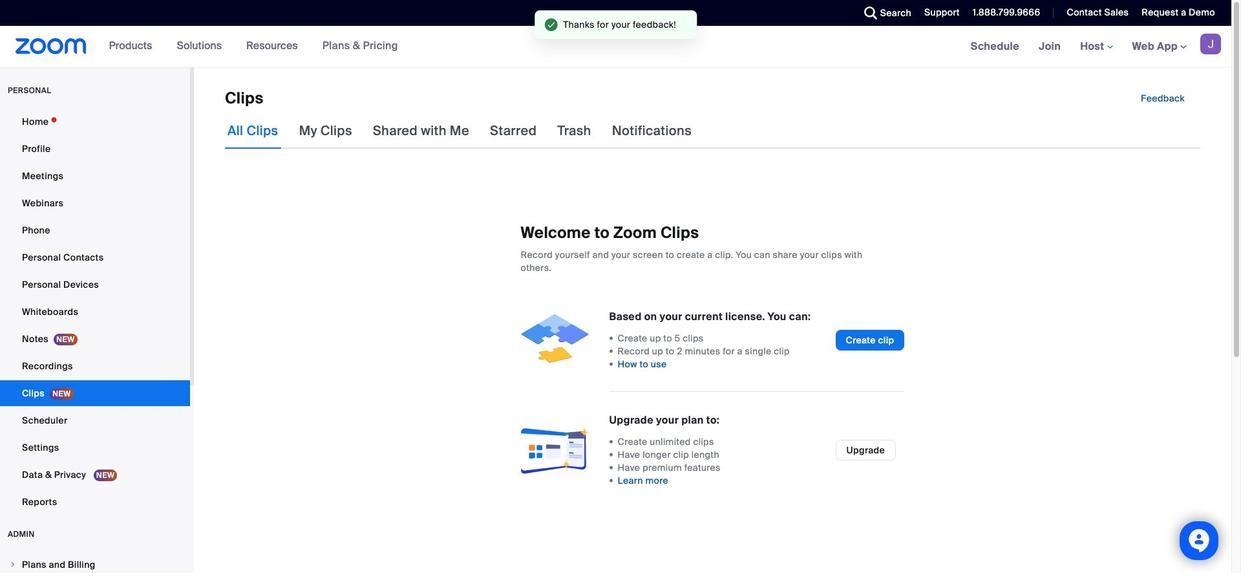 Task type: locate. For each thing, give the bounding box(es) containing it.
success image
[[545, 18, 558, 31]]

zoom logo image
[[16, 38, 86, 54]]

4 tab from the left
[[488, 113, 540, 149]]

3 tab from the left
[[371, 113, 472, 149]]

product information navigation
[[99, 26, 408, 67]]

tab
[[225, 113, 281, 149], [297, 113, 355, 149], [371, 113, 472, 149], [488, 113, 540, 149], [555, 113, 594, 149]]

application
[[194, 88, 1232, 113]]

banner
[[0, 26, 1232, 68]]

tabs of clips tab list
[[225, 113, 695, 149]]

menu item
[[0, 552, 190, 573]]

right image
[[9, 561, 17, 569]]



Task type: vqa. For each thing, say whether or not it's contained in the screenshot.
2nd checked icon from the top of the page
no



Task type: describe. For each thing, give the bounding box(es) containing it.
5 tab from the left
[[555, 113, 594, 149]]

personal menu menu
[[0, 109, 190, 516]]

2 tab from the left
[[297, 113, 355, 149]]

1 tab from the left
[[225, 113, 281, 149]]

profile picture image
[[1201, 34, 1222, 54]]

meetings navigation
[[962, 26, 1232, 68]]



